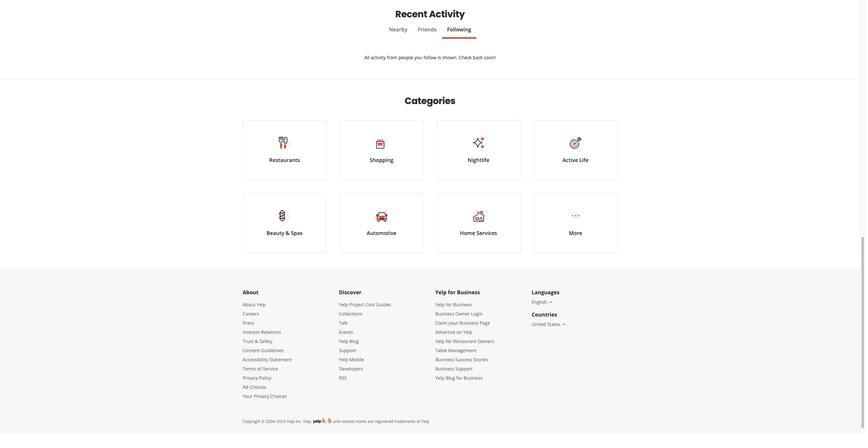 Task type: describe. For each thing, give the bounding box(es) containing it.
for up yelp for business link
[[448, 289, 456, 296]]

yelp burst image
[[327, 419, 332, 424]]

& inside about yelp careers press investor relations trust & safety content guidelines accessibility statement terms of service privacy policy ad choices your privacy choices
[[255, 339, 258, 345]]

you
[[415, 54, 423, 61]]

automotive link
[[340, 193, 424, 253]]

blog inside yelp for business business owner login claim your business page advertise on yelp yelp for restaurant owners table management business success stories business support yelp blog for business
[[446, 375, 455, 382]]

developers link
[[339, 366, 363, 372]]

advertise on yelp link
[[436, 329, 473, 336]]

services
[[477, 230, 497, 237]]

yelp for restaurant owners link
[[436, 339, 494, 345]]

©
[[262, 419, 265, 425]]

cost
[[366, 302, 375, 308]]

english
[[532, 299, 547, 306]]

2004–2023
[[266, 419, 286, 425]]

home services link
[[437, 193, 521, 253]]

beauty & spas link
[[243, 193, 327, 253]]

explore recent activity section section
[[243, 0, 618, 79]]

business up owner
[[453, 302, 472, 308]]

press link
[[243, 320, 254, 327]]

beauty
[[267, 230, 284, 237]]

16 chevron down v2 image for languages
[[548, 300, 554, 305]]

languages
[[532, 289, 560, 296]]

category navigation section navigation
[[236, 80, 624, 269]]

recent activity
[[396, 8, 465, 21]]

nightlife
[[468, 157, 490, 164]]

relations
[[261, 329, 281, 336]]

support link
[[339, 348, 356, 354]]

are
[[368, 419, 374, 425]]

success
[[456, 357, 472, 363]]

yelp.
[[421, 419, 430, 425]]

accessibility statement link
[[243, 357, 292, 363]]

discover
[[339, 289, 362, 296]]

0 horizontal spatial choices
[[250, 385, 266, 391]]

inc.
[[296, 419, 302, 425]]

united states
[[532, 322, 561, 328]]

table management link
[[436, 348, 477, 354]]

automotive
[[367, 230, 397, 237]]

activity
[[429, 8, 465, 21]]

yelp right on
[[464, 329, 473, 336]]

related
[[341, 419, 354, 425]]

active life link
[[534, 120, 618, 180]]

shown.
[[442, 54, 458, 61]]

following
[[447, 26, 471, 33]]

your
[[449, 320, 459, 327]]

& inside beauty & spas link
[[286, 230, 290, 237]]

recent
[[396, 8, 428, 21]]

1 vertical spatial privacy
[[254, 394, 269, 400]]

table
[[436, 348, 447, 354]]

guidelines
[[261, 348, 284, 354]]

trademarks
[[395, 419, 416, 425]]

yelp blog for business link
[[436, 375, 483, 382]]

business up yelp for business link
[[457, 289, 480, 296]]

talk link
[[339, 320, 348, 327]]

collections link
[[339, 311, 362, 317]]

countries
[[532, 311, 557, 319]]

yelp down "events" link
[[339, 339, 348, 345]]

follow
[[424, 54, 437, 61]]

yelp for business
[[436, 289, 480, 296]]

project
[[349, 302, 364, 308]]

yelp project cost guides link
[[339, 302, 391, 308]]

restaurants
[[269, 157, 300, 164]]

yelp down support link
[[339, 357, 348, 363]]

owner
[[456, 311, 470, 317]]

advertise
[[436, 329, 456, 336]]

of inside about yelp careers press investor relations trust & safety content guidelines accessibility statement terms of service privacy policy ad choices your privacy choices
[[257, 366, 262, 372]]

on
[[457, 329, 462, 336]]

talk
[[339, 320, 348, 327]]

business up claim
[[436, 311, 454, 317]]

rss link
[[339, 375, 347, 382]]

registered
[[375, 419, 394, 425]]

states
[[547, 322, 561, 328]]

yelp inside about yelp careers press investor relations trust & safety content guidelines accessibility statement terms of service privacy policy ad choices your privacy choices
[[257, 302, 266, 308]]

investor relations link
[[243, 329, 281, 336]]

policy
[[259, 375, 271, 382]]

tab list containing nearby
[[243, 26, 618, 39]]

from
[[387, 54, 398, 61]]

trust
[[243, 339, 254, 345]]

marks
[[355, 419, 367, 425]]

management
[[448, 348, 477, 354]]

yelp up the collections link
[[339, 302, 348, 308]]

active
[[563, 157, 578, 164]]

copyright © 2004–2023 yelp inc. yelp,
[[243, 419, 312, 425]]

,
[[325, 419, 327, 425]]

yelp up yelp for business link
[[436, 289, 447, 296]]

yelp blog link
[[339, 339, 359, 345]]

english button
[[532, 299, 554, 306]]

careers link
[[243, 311, 259, 317]]

for up business owner login link
[[446, 302, 452, 308]]

terms
[[243, 366, 256, 372]]

life
[[580, 157, 589, 164]]

page
[[480, 320, 490, 327]]

more
[[569, 230, 583, 237]]



Task type: locate. For each thing, give the bounding box(es) containing it.
of left yelp.
[[417, 419, 420, 425]]

0 horizontal spatial &
[[255, 339, 258, 345]]

rss
[[339, 375, 347, 382]]

safety
[[260, 339, 273, 345]]

restaurants link
[[243, 120, 327, 180]]

16 chevron down v2 image right states
[[562, 322, 567, 327]]

press
[[243, 320, 254, 327]]

and
[[333, 419, 340, 425]]

1 horizontal spatial blog
[[446, 375, 455, 382]]

0 vertical spatial privacy
[[243, 375, 258, 382]]

mobile
[[349, 357, 364, 363]]

0 vertical spatial &
[[286, 230, 290, 237]]

16 chevron down v2 image inside the english dropdown button
[[548, 300, 554, 305]]

1 vertical spatial 16 chevron down v2 image
[[562, 322, 567, 327]]

nearby
[[389, 26, 408, 33]]

0 vertical spatial choices
[[250, 385, 266, 391]]

yelp mobile link
[[339, 357, 364, 363]]

for down business support link
[[456, 375, 463, 382]]

claim your business page link
[[436, 320, 490, 327]]

yelp up claim
[[436, 302, 445, 308]]

guides
[[376, 302, 391, 308]]

16 chevron down v2 image down languages
[[548, 300, 554, 305]]

support down success
[[456, 366, 473, 372]]

blog down business support link
[[446, 375, 455, 382]]

friends
[[418, 26, 437, 33]]

careers
[[243, 311, 259, 317]]

1 vertical spatial of
[[417, 419, 420, 425]]

1 vertical spatial &
[[255, 339, 258, 345]]

ad choices link
[[243, 385, 266, 391]]

for
[[448, 289, 456, 296], [446, 302, 452, 308], [446, 339, 452, 345], [456, 375, 463, 382]]

business down stories
[[464, 375, 483, 382]]

terms of service link
[[243, 366, 278, 372]]

business up yelp blog for business link
[[436, 366, 454, 372]]

home
[[460, 230, 475, 237]]

business support link
[[436, 366, 473, 372]]

1 vertical spatial about
[[243, 302, 256, 308]]

business owner login link
[[436, 311, 483, 317]]

0 vertical spatial about
[[243, 289, 259, 296]]

privacy policy link
[[243, 375, 271, 382]]

1 horizontal spatial choices
[[270, 394, 287, 400]]

1 horizontal spatial 16 chevron down v2 image
[[562, 322, 567, 327]]

privacy
[[243, 375, 258, 382], [254, 394, 269, 400]]

0 horizontal spatial 16 chevron down v2 image
[[548, 300, 554, 305]]

privacy down terms
[[243, 375, 258, 382]]

spas
[[291, 230, 303, 237]]

& right trust
[[255, 339, 258, 345]]

and related marks are registered trademarks of yelp.
[[332, 419, 430, 425]]

of
[[257, 366, 262, 372], [417, 419, 420, 425]]

shopping link
[[340, 120, 424, 180]]

stories
[[473, 357, 488, 363]]

0 vertical spatial 16 chevron down v2 image
[[548, 300, 554, 305]]

1 horizontal spatial support
[[456, 366, 473, 372]]

united
[[532, 322, 546, 328]]

yelp
[[436, 289, 447, 296], [257, 302, 266, 308], [339, 302, 348, 308], [436, 302, 445, 308], [464, 329, 473, 336], [339, 339, 348, 345], [436, 339, 445, 345], [339, 357, 348, 363], [436, 375, 445, 382], [287, 419, 295, 425]]

content guidelines link
[[243, 348, 284, 354]]

0 horizontal spatial blog
[[349, 339, 359, 345]]

about yelp link
[[243, 302, 266, 308]]

support down yelp blog link
[[339, 348, 356, 354]]

yelp,
[[303, 419, 312, 425]]

soon!
[[484, 54, 496, 61]]

yelp for business link
[[436, 302, 472, 308]]

business success stories link
[[436, 357, 488, 363]]

yelp up table
[[436, 339, 445, 345]]

for down advertise
[[446, 339, 452, 345]]

tab list
[[243, 26, 618, 39]]

about up about yelp link at the left bottom of the page
[[243, 289, 259, 296]]

login
[[471, 311, 483, 317]]

support inside the yelp project cost guides collections talk events yelp blog support yelp mobile developers rss
[[339, 348, 356, 354]]

16 chevron down v2 image for countries
[[562, 322, 567, 327]]

all
[[365, 54, 370, 61]]

yelp logo image
[[313, 419, 325, 425]]

yelp up careers link
[[257, 302, 266, 308]]

yelp down business support link
[[436, 375, 445, 382]]

collections
[[339, 311, 362, 317]]

choices down policy
[[270, 394, 287, 400]]

1 horizontal spatial of
[[417, 419, 420, 425]]

1 vertical spatial blog
[[446, 375, 455, 382]]

about for about yelp careers press investor relations trust & safety content guidelines accessibility statement terms of service privacy policy ad choices your privacy choices
[[243, 302, 256, 308]]

choices down the "privacy policy" link
[[250, 385, 266, 391]]

& left spas
[[286, 230, 290, 237]]

2 about from the top
[[243, 302, 256, 308]]

0 horizontal spatial of
[[257, 366, 262, 372]]

business down table
[[436, 357, 454, 363]]

1 vertical spatial support
[[456, 366, 473, 372]]

choices
[[250, 385, 266, 391], [270, 394, 287, 400]]

0 vertical spatial blog
[[349, 339, 359, 345]]

content
[[243, 348, 260, 354]]

support inside yelp for business business owner login claim your business page advertise on yelp yelp for restaurant owners table management business success stories business support yelp blog for business
[[456, 366, 473, 372]]

copyright
[[243, 419, 261, 425]]

events
[[339, 329, 353, 336]]

yelp left inc.
[[287, 419, 295, 425]]

blog up support link
[[349, 339, 359, 345]]

active life
[[563, 157, 589, 164]]

about yelp careers press investor relations trust & safety content guidelines accessibility statement terms of service privacy policy ad choices your privacy choices
[[243, 302, 292, 400]]

about for about
[[243, 289, 259, 296]]

claim
[[436, 320, 448, 327]]

0 vertical spatial support
[[339, 348, 356, 354]]

blog
[[349, 339, 359, 345], [446, 375, 455, 382]]

of up the "privacy policy" link
[[257, 366, 262, 372]]

16 chevron down v2 image
[[548, 300, 554, 305], [562, 322, 567, 327]]

is
[[438, 54, 441, 61]]

privacy down 'ad choices' link
[[254, 394, 269, 400]]

yelp project cost guides collections talk events yelp blog support yelp mobile developers rss
[[339, 302, 391, 382]]

0 horizontal spatial support
[[339, 348, 356, 354]]

all activity from people you follow is shown. check back soon!
[[365, 54, 496, 61]]

home services
[[460, 230, 497, 237]]

16 chevron down v2 image inside 'united states' popup button
[[562, 322, 567, 327]]

nightlife link
[[437, 120, 521, 180]]

beauty & spas
[[267, 230, 303, 237]]

events link
[[339, 329, 353, 336]]

people
[[399, 54, 413, 61]]

check
[[459, 54, 472, 61]]

your
[[243, 394, 253, 400]]

shopping
[[370, 157, 394, 164]]

1 vertical spatial choices
[[270, 394, 287, 400]]

ad
[[243, 385, 248, 391]]

business down owner
[[460, 320, 479, 327]]

about inside about yelp careers press investor relations trust & safety content guidelines accessibility statement terms of service privacy policy ad choices your privacy choices
[[243, 302, 256, 308]]

&
[[286, 230, 290, 237], [255, 339, 258, 345]]

1 about from the top
[[243, 289, 259, 296]]

activity
[[371, 54, 386, 61]]

1 horizontal spatial &
[[286, 230, 290, 237]]

0 vertical spatial of
[[257, 366, 262, 372]]

about
[[243, 289, 259, 296], [243, 302, 256, 308]]

yelp for business business owner login claim your business page advertise on yelp yelp for restaurant owners table management business success stories business support yelp blog for business
[[436, 302, 494, 382]]

about up careers link
[[243, 302, 256, 308]]

blog inside the yelp project cost guides collections talk events yelp blog support yelp mobile developers rss
[[349, 339, 359, 345]]

developers
[[339, 366, 363, 372]]



Task type: vqa. For each thing, say whether or not it's contained in the screenshot.
Privacy Settings
no



